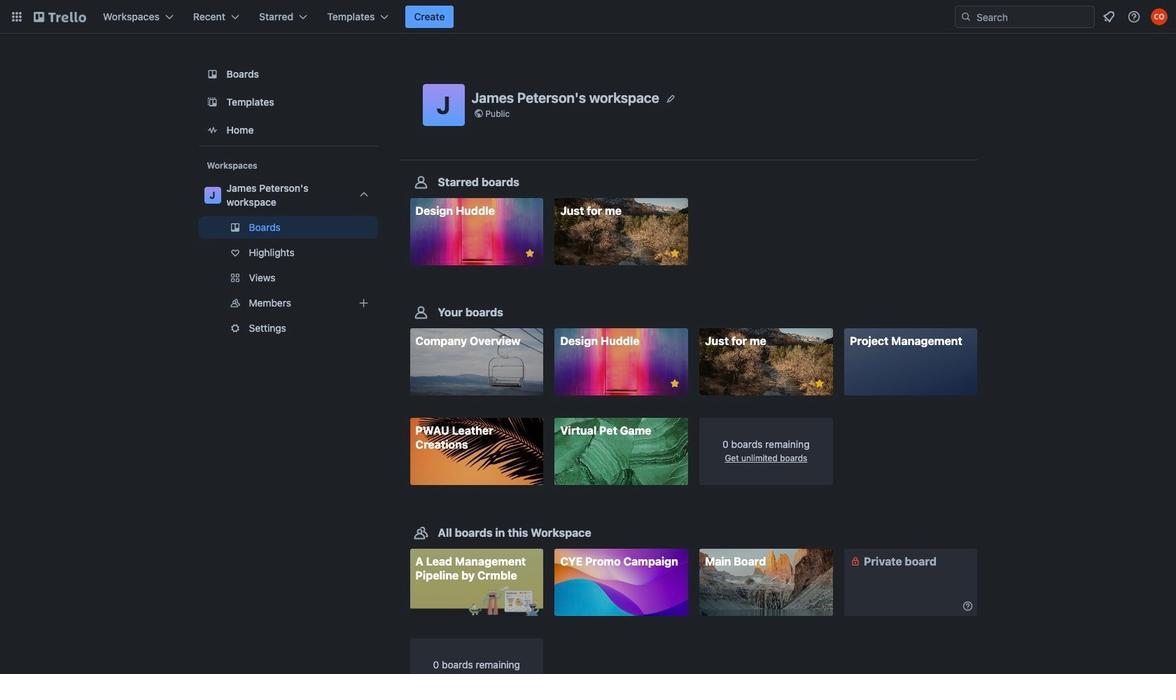 Task type: vqa. For each thing, say whether or not it's contained in the screenshot.
Open information menu Image
yes



Task type: locate. For each thing, give the bounding box(es) containing it.
add image
[[356, 295, 372, 312]]

back to home image
[[34, 6, 86, 28]]

click to unstar this board. it will be removed from your starred list. image
[[524, 247, 537, 260], [669, 378, 682, 390], [814, 378, 826, 390]]

board image
[[204, 66, 221, 83]]

template board image
[[204, 94, 221, 111]]

Search field
[[972, 7, 1095, 27]]

0 horizontal spatial click to unstar this board. it will be removed from your starred list. image
[[524, 247, 537, 260]]

2 horizontal spatial click to unstar this board. it will be removed from your starred list. image
[[814, 378, 826, 390]]



Task type: describe. For each thing, give the bounding box(es) containing it.
home image
[[204, 122, 221, 139]]

0 notifications image
[[1101, 8, 1118, 25]]

click to unstar this board. it will be removed from your starred list. image
[[669, 247, 682, 260]]

open information menu image
[[1128, 10, 1142, 24]]

search image
[[961, 11, 972, 22]]

sm image
[[961, 599, 975, 613]]

sm image
[[849, 555, 863, 569]]

christina overa (christinaovera) image
[[1152, 8, 1168, 25]]

primary element
[[0, 0, 1177, 34]]

1 horizontal spatial click to unstar this board. it will be removed from your starred list. image
[[669, 378, 682, 390]]



